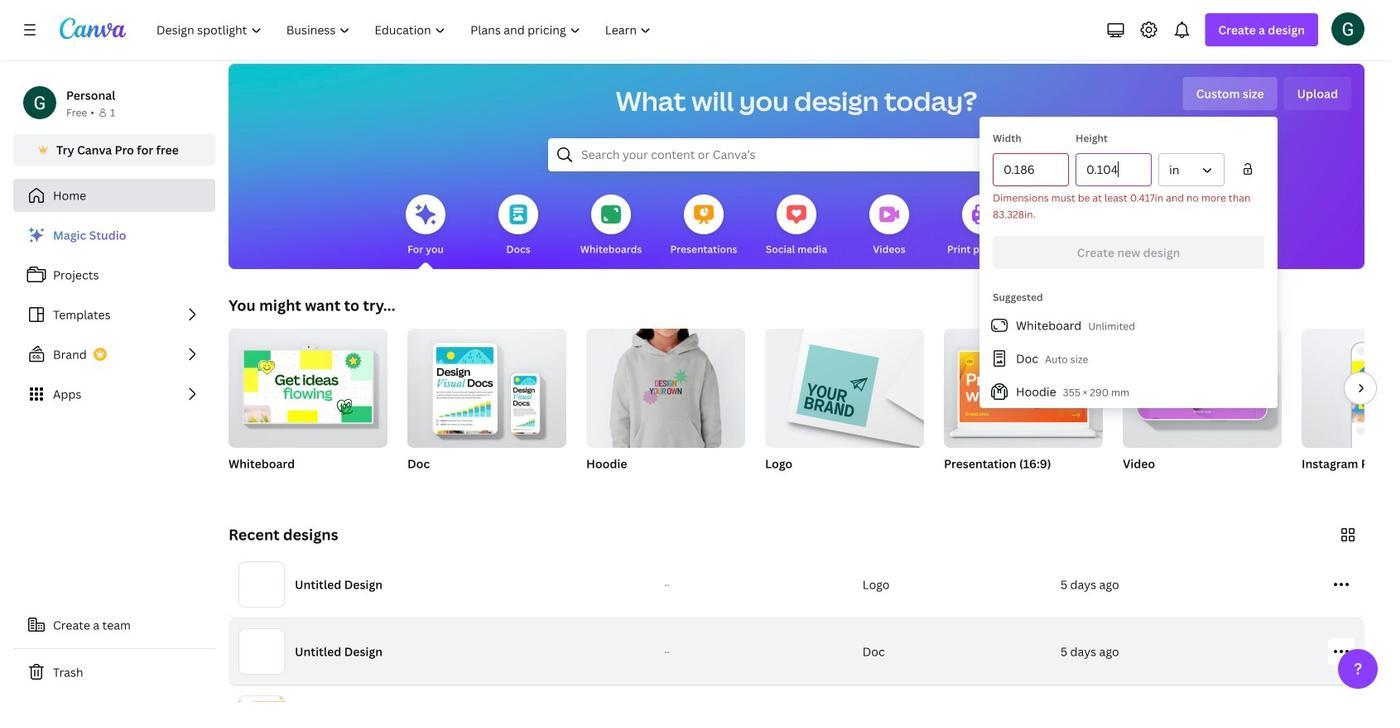 Task type: locate. For each thing, give the bounding box(es) containing it.
alert
[[993, 190, 1265, 223]]

None search field
[[548, 138, 1046, 172]]

None number field
[[1004, 154, 1059, 186], [1087, 154, 1142, 186], [1004, 154, 1059, 186], [1087, 154, 1142, 186]]

1 horizontal spatial list
[[980, 309, 1278, 408]]

list
[[13, 219, 215, 411], [980, 309, 1278, 408]]

group
[[229, 322, 388, 493], [229, 322, 388, 448], [408, 322, 567, 493], [408, 322, 567, 448], [587, 322, 746, 493], [587, 322, 746, 448], [766, 322, 925, 493], [766, 322, 925, 448], [945, 329, 1104, 493], [945, 329, 1104, 448], [1123, 329, 1283, 493], [1302, 329, 1392, 493]]

greg robinson image
[[1332, 12, 1365, 45]]



Task type: vqa. For each thing, say whether or not it's contained in the screenshot.
perfect
no



Task type: describe. For each thing, give the bounding box(es) containing it.
Units: in button
[[1159, 153, 1225, 186]]

Search search field
[[582, 139, 1012, 171]]

0 horizontal spatial list
[[13, 219, 215, 411]]

top level navigation element
[[146, 13, 666, 46]]



